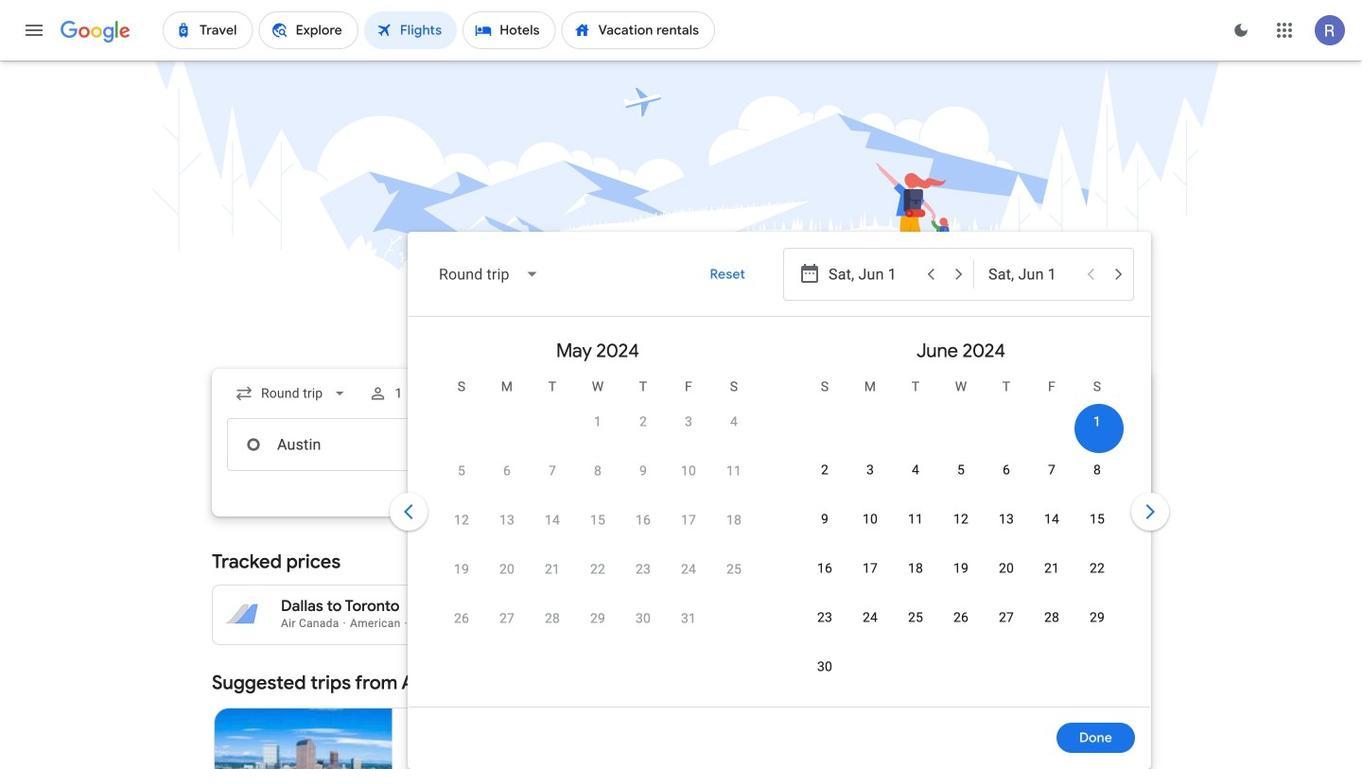 Task type: describe. For each thing, give the bounding box(es) containing it.
row down wed, jun 19 element
[[802, 600, 1120, 654]]

1 return text field from the top
[[989, 249, 1076, 300]]

wed, may 8 element
[[594, 462, 602, 481]]

row up wed, may 29 'element'
[[439, 552, 757, 605]]

sun, jun 23 element
[[817, 608, 833, 627]]

main menu image
[[23, 19, 45, 42]]

fri, may 24 element
[[681, 560, 696, 579]]

fri, jun 14 element
[[1044, 510, 1060, 529]]

386 US dollars text field
[[785, 597, 819, 616]]

sun, may 12 element
[[454, 511, 469, 530]]

row up wed, may 15 element
[[439, 453, 757, 507]]

sat, may 25 element
[[726, 560, 742, 579]]

2614 US dollars text field
[[459, 597, 504, 616]]

sun, jun 30 element
[[817, 657, 833, 676]]

sat, may 4 element
[[730, 412, 738, 431]]

thu, may 2 element
[[639, 412, 647, 431]]

wed, may 22 element
[[590, 560, 606, 579]]

mon, jun 3 element
[[867, 461, 874, 480]]

2177 US dollars text field
[[1093, 614, 1134, 630]]

change appearance image
[[1218, 8, 1264, 53]]

suggested trips from austin region
[[212, 660, 1150, 769]]

mon, jun 17 element
[[863, 559, 878, 578]]

2 return text field from the top
[[989, 419, 1076, 470]]

3028 US dollars text field
[[1086, 597, 1134, 616]]

row up fri, may 10 element
[[575, 396, 757, 458]]

mon, may 13 element
[[499, 511, 515, 530]]

wed, jun 12 element
[[954, 510, 969, 529]]

wed, jun 26 element
[[954, 608, 969, 627]]

grid inside the flight search field
[[416, 324, 1143, 718]]

fri, jun 7 element
[[1048, 461, 1056, 480]]

2 row group from the left
[[780, 324, 1143, 703]]

fri, jun 21 element
[[1044, 559, 1060, 578]]

sat, may 18 element
[[726, 511, 742, 530]]

tue, jun 4 element
[[912, 461, 920, 480]]

thu, jun 13 element
[[999, 510, 1014, 529]]

sun, may 26 element
[[454, 609, 469, 628]]

Departure text field
[[829, 419, 916, 470]]

wed, may 15 element
[[590, 511, 606, 530]]

row up wed, jun 19 element
[[802, 501, 1120, 555]]

mon, jun 24 element
[[863, 608, 878, 627]]

tue, may 21 element
[[545, 560, 560, 579]]

sat, jun 29 element
[[1090, 608, 1105, 627]]

sun, jun 16 element
[[817, 559, 833, 578]]

158 US dollars text field
[[788, 614, 819, 630]]

sun, jun 9 element
[[821, 510, 829, 529]]

previous image
[[386, 489, 431, 534]]

row down tue, may 21 element
[[439, 601, 711, 655]]

fri, may 3 element
[[685, 412, 693, 431]]

thu, may 16 element
[[636, 511, 651, 530]]



Task type: vqa. For each thing, say whether or not it's contained in the screenshot.
Next image
yes



Task type: locate. For each thing, give the bounding box(es) containing it.
row group
[[416, 324, 780, 699], [780, 324, 1143, 703]]

thu, jun 6 element
[[1003, 461, 1010, 480]]

sat, may 11 element
[[726, 462, 742, 481]]

sun, may 5 element
[[458, 462, 465, 481]]

row up the wed, jun 26 element
[[802, 551, 1120, 605]]

sun, jun 2 element
[[821, 461, 829, 480]]

sat, jun 15 element
[[1090, 510, 1105, 529]]

mon, may 20 element
[[499, 560, 515, 579]]

grid
[[416, 324, 1143, 718]]

frontier image
[[407, 763, 423, 769]]

thu, jun 27 element
[[999, 608, 1014, 627]]

wed, jun 19 element
[[954, 559, 969, 578]]

thu, may 9 element
[[639, 462, 647, 481]]

None text field
[[227, 418, 494, 471]]

wed, may 1 element
[[594, 412, 602, 431]]

wed, may 29 element
[[590, 609, 606, 628]]

thu, may 30 element
[[636, 609, 651, 628]]

tracked prices region
[[212, 539, 1150, 645]]

Flight search field
[[197, 232, 1173, 769]]

sat, jun 8 element
[[1094, 461, 1101, 480]]

mon, may 6 element
[[503, 462, 511, 481]]

thu, may 23 element
[[636, 560, 651, 579]]

tue, may 7 element
[[549, 462, 556, 481]]

thu, jun 20 element
[[999, 559, 1014, 578]]

tue, jun 18 element
[[908, 559, 923, 578]]

mon, jun 10 element
[[863, 510, 878, 529]]

tue, may 14 element
[[545, 511, 560, 530]]

sat, jun 1, departure date. element
[[1094, 412, 1101, 431]]

row up wed, may 22 element
[[439, 502, 757, 556]]

wed, jun 5 element
[[957, 461, 965, 480]]

tue, jun 11 element
[[908, 510, 923, 529]]

row up wed, jun 12 "element"
[[802, 452, 1120, 506]]

sat, jun 22 element
[[1090, 559, 1105, 578]]

0 vertical spatial return text field
[[989, 249, 1076, 300]]

fri, may 31 element
[[681, 609, 696, 628]]

mon, may 27 element
[[499, 609, 515, 628]]

sun, may 19 element
[[454, 560, 469, 579]]

1 vertical spatial return text field
[[989, 419, 1076, 470]]

1206 US dollars text field
[[463, 614, 504, 630]]

fri, may 17 element
[[681, 511, 696, 530]]

fri, may 10 element
[[681, 462, 696, 481]]

tue, may 28 element
[[545, 609, 560, 628]]

None field
[[424, 252, 555, 297], [227, 377, 357, 411], [424, 252, 555, 297], [227, 377, 357, 411]]

1 row group from the left
[[416, 324, 780, 699]]

fri, jun 28 element
[[1044, 608, 1060, 627]]

Departure text field
[[829, 249, 916, 300]]

next image
[[1128, 489, 1173, 534]]

tue, jun 25 element
[[908, 608, 923, 627]]

Return text field
[[989, 249, 1076, 300], [989, 419, 1076, 470]]

row
[[575, 396, 757, 458], [802, 452, 1120, 506], [439, 453, 757, 507], [802, 501, 1120, 555], [439, 502, 757, 556], [802, 551, 1120, 605], [439, 552, 757, 605], [802, 600, 1120, 654], [439, 601, 711, 655]]



